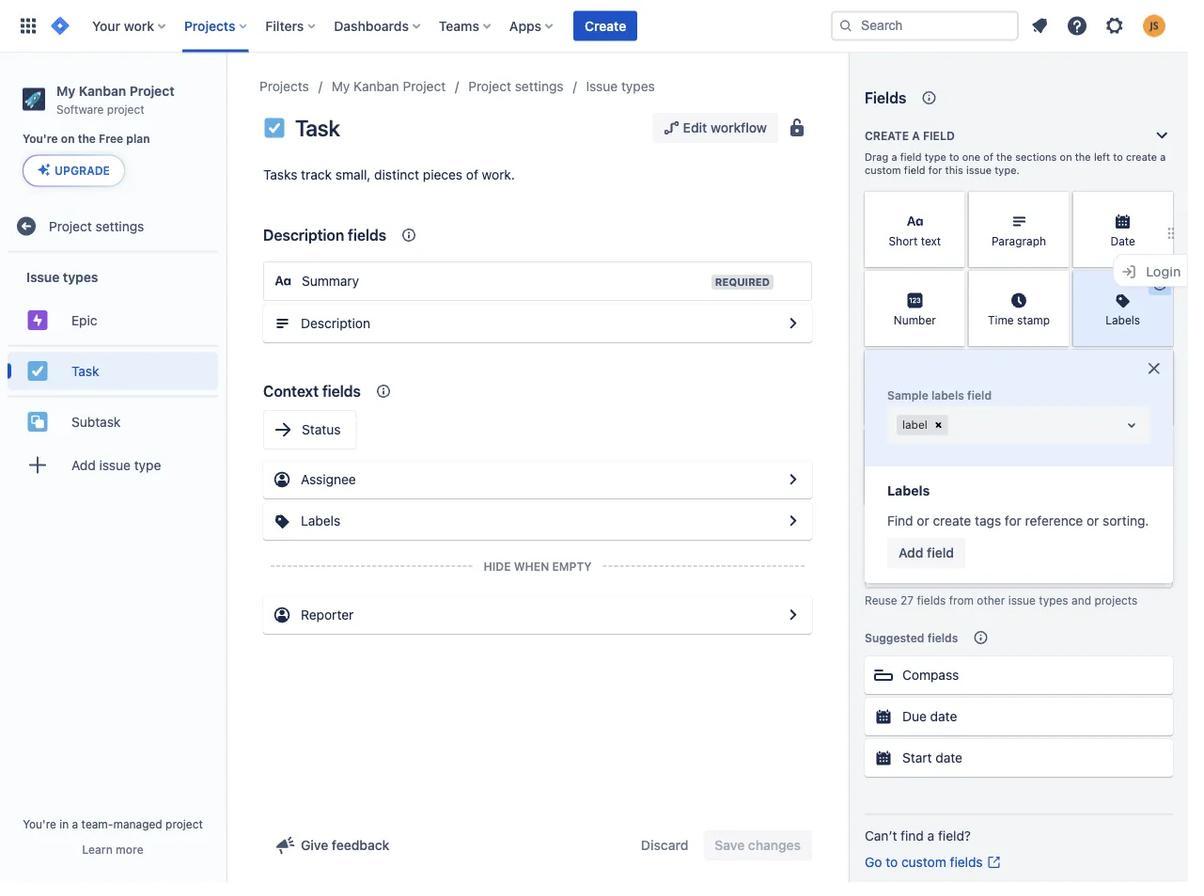 Task type: vqa. For each thing, say whether or not it's contained in the screenshot.
Open field configuration icon corresponding to Labels
yes



Task type: describe. For each thing, give the bounding box(es) containing it.
all
[[906, 536, 917, 549]]

workflow
[[711, 120, 768, 135]]

you're for you're on the free plan
[[23, 132, 58, 146]]

fields left this link will be opened in a new tab icon on the right bottom of page
[[951, 855, 984, 870]]

sample
[[888, 388, 929, 402]]

issue for group containing issue types
[[26, 269, 60, 285]]

projects for projects link
[[260, 79, 309, 94]]

more information image for short text
[[941, 194, 964, 216]]

labels inside button
[[301, 513, 341, 529]]

epic link
[[8, 301, 218, 339]]

my for my kanban project software project
[[56, 83, 75, 98]]

task link
[[8, 352, 218, 390]]

a right in
[[72, 817, 78, 831]]

for inside drag a field type to one of the sections on the left to create a custom field for this issue type.
[[929, 164, 943, 176]]

open image
[[1121, 414, 1144, 436]]

add issue type
[[71, 457, 161, 473]]

27
[[901, 594, 914, 607]]

can't find a field?
[[865, 828, 972, 844]]

a right drag
[[892, 151, 898, 163]]

filters
[[266, 18, 304, 33]]

labels
[[932, 388, 965, 402]]

more information image for date
[[1149, 194, 1172, 216]]

2 horizontal spatial the
[[1076, 151, 1092, 163]]

text
[[922, 234, 942, 247]]

discard button
[[630, 831, 700, 861]]

when
[[514, 560, 550, 573]]

my kanban project software project
[[56, 83, 175, 116]]

2 vertical spatial issue
[[1009, 594, 1037, 607]]

task inside group
[[71, 363, 99, 379]]

0 horizontal spatial project settings
[[49, 218, 144, 234]]

reporter
[[301, 607, 354, 623]]

number
[[894, 313, 937, 326]]

add issue type image
[[26, 454, 49, 476]]

find or create tags for reference or sorting.
[[888, 513, 1150, 529]]

fields
[[865, 89, 907, 107]]

search image
[[839, 18, 854, 33]]

projects link
[[260, 75, 309, 98]]

one
[[963, 151, 981, 163]]

start date button
[[865, 739, 1174, 777]]

field for sample
[[968, 388, 993, 402]]

work
[[124, 18, 154, 33]]

assignee
[[301, 472, 356, 487]]

summary
[[302, 273, 359, 289]]

you're in a team-managed project
[[23, 817, 203, 831]]

type inside drag a field type to one of the sections on the left to create a custom field for this issue type.
[[925, 151, 947, 163]]

give feedback button
[[263, 831, 401, 861]]

field for drag
[[901, 151, 922, 163]]

2 or from the left
[[1087, 513, 1100, 529]]

issue types for group containing issue types
[[26, 269, 98, 285]]

none text field inside 'dialog'
[[953, 416, 956, 435]]

people
[[1106, 392, 1142, 405]]

due
[[903, 709, 927, 724]]

checkbox
[[993, 392, 1046, 405]]

you're on the free plan
[[23, 132, 150, 146]]

clear image
[[932, 418, 947, 433]]

project down teams dropdown button
[[469, 79, 512, 94]]

required
[[716, 276, 770, 288]]

projects
[[1095, 594, 1139, 607]]

add field button
[[888, 538, 966, 568]]

my for my kanban project
[[332, 79, 350, 94]]

description for description fields
[[263, 226, 344, 244]]

1 vertical spatial types
[[63, 269, 98, 285]]

1 horizontal spatial to
[[950, 151, 960, 163]]

give
[[301, 838, 329, 853]]

appswitcher icon image
[[17, 15, 40, 37]]

0 vertical spatial project settings link
[[469, 75, 564, 98]]

sorting.
[[1104, 513, 1150, 529]]

context fields
[[263, 382, 361, 400]]

1 horizontal spatial task
[[295, 115, 340, 141]]

issue inside add issue type button
[[99, 457, 131, 473]]

suggested
[[865, 631, 925, 644]]

tasks track small, distinct pieces of work.
[[263, 167, 515, 182]]

drag
[[865, 151, 889, 163]]

stamp
[[1018, 313, 1051, 326]]

upgrade button
[[24, 156, 124, 186]]

work.
[[482, 167, 515, 182]]

dialog containing labels
[[865, 350, 1174, 583]]

field inside add field button
[[928, 545, 955, 561]]

search
[[865, 536, 902, 549]]

2 horizontal spatial labels
[[1106, 313, 1141, 326]]

0 horizontal spatial project settings link
[[8, 207, 218, 245]]

find
[[901, 828, 925, 844]]

of inside drag a field type to one of the sections on the left to create a custom field for this issue type.
[[984, 151, 994, 163]]

issue for issue types "link"
[[587, 79, 618, 94]]

my kanban project link
[[332, 75, 446, 98]]

suggested fields
[[865, 631, 959, 644]]

dependent
[[886, 463, 945, 476]]

apps button
[[504, 11, 561, 41]]

go to custom fields
[[865, 855, 984, 870]]

labels inside 'dialog'
[[888, 483, 931, 499]]

no restrictions image
[[786, 117, 809, 139]]

this
[[946, 164, 964, 176]]

fields up summary
[[348, 226, 387, 244]]

sections
[[1016, 151, 1058, 163]]

create inside 'dialog'
[[934, 513, 972, 529]]

more information image for paragraph
[[1045, 194, 1068, 216]]

go
[[865, 855, 883, 870]]

issue inside drag a field type to one of the sections on the left to create a custom field for this issue type.
[[967, 164, 992, 176]]

from
[[950, 594, 975, 607]]

discard
[[641, 838, 689, 853]]

date for start date
[[936, 750, 963, 766]]

project inside my kanban project software project
[[130, 83, 175, 98]]

field for create
[[924, 129, 956, 142]]

managed
[[113, 817, 162, 831]]

tasks
[[263, 167, 298, 182]]

issue types link
[[587, 75, 655, 98]]

settings image
[[1104, 15, 1127, 37]]



Task type: locate. For each thing, give the bounding box(es) containing it.
on up upgrade button
[[61, 132, 75, 146]]

assignee button
[[263, 461, 813, 499]]

project settings link
[[469, 75, 564, 98], [8, 207, 218, 245]]

teams
[[439, 18, 480, 33]]

0 vertical spatial create
[[1127, 151, 1158, 163]]

you're up upgrade button
[[23, 132, 58, 146]]

1 horizontal spatial type
[[925, 151, 947, 163]]

label
[[903, 418, 928, 431]]

0 horizontal spatial labels
[[301, 513, 341, 529]]

kanban down 'dashboards' dropdown button
[[354, 79, 399, 94]]

a
[[913, 129, 921, 142], [892, 151, 898, 163], [1161, 151, 1167, 163], [72, 817, 78, 831], [928, 828, 935, 844]]

1 horizontal spatial the
[[997, 151, 1013, 163]]

settings down upgrade
[[96, 218, 144, 234]]

projects inside popup button
[[184, 18, 236, 33]]

fields up status
[[322, 382, 361, 400]]

0 horizontal spatial settings
[[96, 218, 144, 234]]

or left sorting.
[[1087, 513, 1100, 529]]

for right tags
[[1005, 513, 1022, 529]]

1 vertical spatial open field configuration image
[[783, 510, 805, 532]]

more information about the fields image
[[918, 87, 941, 109]]

the up type. on the top of page
[[997, 151, 1013, 163]]

fields right 27
[[918, 594, 947, 607]]

0 vertical spatial issue
[[587, 79, 618, 94]]

projects for the projects popup button
[[184, 18, 236, 33]]

create right left
[[1127, 151, 1158, 163]]

custom down drag
[[865, 164, 902, 176]]

0 vertical spatial types
[[622, 79, 655, 94]]

custom
[[865, 164, 902, 176], [902, 855, 947, 870]]

dependent dropdown
[[886, 463, 945, 492]]

task down epic
[[71, 363, 99, 379]]

a right left
[[1161, 151, 1167, 163]]

issue types down create 'button' in the top of the page
[[587, 79, 655, 94]]

1 horizontal spatial more information about the context fields image
[[398, 224, 421, 246]]

or right find
[[918, 513, 930, 529]]

drag a field type to one of the sections on the left to create a custom field for this issue type.
[[865, 151, 1167, 176]]

1 horizontal spatial my
[[332, 79, 350, 94]]

date for due date
[[931, 709, 958, 724]]

description button
[[263, 305, 813, 342]]

0 vertical spatial date
[[931, 709, 958, 724]]

group containing issue types
[[8, 252, 218, 495]]

0 vertical spatial more information about the context fields image
[[398, 224, 421, 246]]

a right find
[[928, 828, 935, 844]]

pieces
[[423, 167, 463, 182]]

project settings
[[469, 79, 564, 94], [49, 218, 144, 234]]

labels down dependent
[[888, 483, 931, 499]]

filters button
[[260, 11, 323, 41]]

field?
[[939, 828, 972, 844]]

1 vertical spatial project settings link
[[8, 207, 218, 245]]

feedback
[[332, 838, 390, 853]]

more information about the suggested fields image
[[970, 626, 993, 649]]

you're left in
[[23, 817, 56, 831]]

1 vertical spatial date
[[936, 750, 963, 766]]

1 vertical spatial add
[[899, 545, 924, 561]]

issue up epic link
[[26, 269, 60, 285]]

1 horizontal spatial projects
[[260, 79, 309, 94]]

project down primary element
[[403, 79, 446, 94]]

0 horizontal spatial create
[[934, 513, 972, 529]]

1 open field configuration image from the top
[[783, 312, 805, 335]]

create for create
[[585, 18, 627, 33]]

issue inside "link"
[[587, 79, 618, 94]]

issue types
[[587, 79, 655, 94], [26, 269, 98, 285]]

dashboards
[[334, 18, 409, 33]]

types left and
[[1040, 594, 1069, 607]]

issue types up epic
[[26, 269, 98, 285]]

distinct
[[375, 167, 420, 182]]

task right issue type icon
[[295, 115, 340, 141]]

open field configuration image for reporter
[[783, 604, 805, 626]]

fields left more information about the suggested fields 'image'
[[928, 631, 959, 644]]

1 horizontal spatial on
[[1061, 151, 1073, 163]]

custom inside go to custom fields link
[[902, 855, 947, 870]]

0 vertical spatial settings
[[515, 79, 564, 94]]

of
[[984, 151, 994, 163], [466, 167, 479, 182]]

project right managed
[[166, 817, 203, 831]]

close image
[[1144, 357, 1166, 380]]

0 vertical spatial issue
[[967, 164, 992, 176]]

dialog
[[865, 350, 1174, 583]]

create left tags
[[934, 513, 972, 529]]

1 vertical spatial create
[[934, 513, 972, 529]]

1 horizontal spatial issue types
[[587, 79, 655, 94]]

date inside due date button
[[931, 709, 958, 724]]

1 vertical spatial description
[[301, 316, 371, 331]]

my up 'software'
[[56, 83, 75, 98]]

project settings link down apps
[[469, 75, 564, 98]]

empty
[[553, 560, 592, 573]]

custom inside drag a field type to one of the sections on the left to create a custom field for this issue type.
[[865, 164, 902, 176]]

open field configuration image
[[783, 312, 805, 335], [783, 510, 805, 532]]

0 horizontal spatial issue
[[99, 457, 131, 473]]

date right start on the right of the page
[[936, 750, 963, 766]]

1 horizontal spatial create
[[865, 129, 910, 142]]

kanban up 'software'
[[79, 83, 126, 98]]

0 vertical spatial create
[[585, 18, 627, 33]]

create
[[585, 18, 627, 33], [865, 129, 910, 142]]

project settings link down upgrade
[[8, 207, 218, 245]]

of left work.
[[466, 167, 479, 182]]

0 vertical spatial projects
[[184, 18, 236, 33]]

epic
[[71, 312, 97, 328]]

reporter button
[[263, 596, 813, 634]]

0 vertical spatial for
[[929, 164, 943, 176]]

reuse 27 fields from other issue types and projects
[[865, 594, 1139, 607]]

1 vertical spatial labels
[[888, 483, 931, 499]]

url
[[1009, 471, 1031, 484]]

types inside "link"
[[622, 79, 655, 94]]

open field configuration image inside reporter button
[[783, 604, 805, 626]]

1 horizontal spatial project
[[166, 817, 203, 831]]

0 horizontal spatial to
[[886, 855, 898, 870]]

more information about the context fields image down distinct
[[398, 224, 421, 246]]

2 more information image from the top
[[941, 273, 964, 295]]

primary element
[[11, 0, 832, 52]]

open field configuration image inside the assignee button
[[783, 468, 805, 491]]

other
[[978, 594, 1006, 607]]

paragraph
[[992, 234, 1047, 247]]

more information image
[[1045, 194, 1068, 216], [1149, 194, 1172, 216], [1045, 273, 1068, 295], [1149, 273, 1172, 295]]

open field configuration image for summary
[[783, 312, 805, 335]]

banner
[[0, 0, 1189, 53]]

date right due
[[931, 709, 958, 724]]

1 horizontal spatial labels
[[888, 483, 931, 499]]

0 horizontal spatial my
[[56, 83, 75, 98]]

task group
[[8, 345, 218, 395]]

0 horizontal spatial projects
[[184, 18, 236, 33]]

Search field
[[832, 11, 1020, 41]]

0 vertical spatial task
[[295, 115, 340, 141]]

1 vertical spatial more information image
[[941, 273, 964, 295]]

labels down assignee at bottom
[[301, 513, 341, 529]]

2 open field configuration image from the top
[[783, 604, 805, 626]]

1 horizontal spatial create
[[1127, 151, 1158, 163]]

1 vertical spatial project
[[166, 817, 203, 831]]

2 you're from the top
[[23, 817, 56, 831]]

types up epic
[[63, 269, 98, 285]]

start
[[903, 750, 933, 766]]

notifications image
[[1029, 15, 1052, 37]]

field
[[924, 129, 956, 142], [901, 151, 922, 163], [905, 164, 926, 176], [968, 388, 993, 402], [928, 545, 955, 561]]

1 horizontal spatial add
[[899, 545, 924, 561]]

compass button
[[865, 657, 1174, 694]]

your work
[[92, 18, 154, 33]]

2 horizontal spatial types
[[1040, 594, 1069, 607]]

issue down one
[[967, 164, 992, 176]]

edit
[[684, 120, 708, 135]]

add for add issue type
[[71, 457, 96, 473]]

add inside add issue type button
[[71, 457, 96, 473]]

dropdown
[[888, 392, 943, 405]]

0 horizontal spatial on
[[61, 132, 75, 146]]

0 horizontal spatial of
[[466, 167, 479, 182]]

project up plan
[[130, 83, 175, 98]]

for inside 'dialog'
[[1005, 513, 1022, 529]]

sidebar navigation image
[[205, 75, 246, 113]]

more
[[116, 843, 144, 856]]

project settings down upgrade
[[49, 218, 144, 234]]

1 horizontal spatial types
[[622, 79, 655, 94]]

help image
[[1067, 15, 1089, 37]]

project up plan
[[107, 102, 145, 116]]

1 vertical spatial issue types
[[26, 269, 98, 285]]

open field configuration image for assignee
[[783, 510, 805, 532]]

types
[[622, 79, 655, 94], [63, 269, 98, 285], [1040, 594, 1069, 607]]

issue right the other
[[1009, 594, 1037, 607]]

issue type icon image
[[263, 117, 286, 139]]

create for create a field
[[865, 129, 910, 142]]

fields
[[348, 226, 387, 244], [322, 382, 361, 400], [921, 536, 950, 549], [918, 594, 947, 607], [928, 631, 959, 644], [951, 855, 984, 870]]

0 vertical spatial you're
[[23, 132, 58, 146]]

the left left
[[1076, 151, 1092, 163]]

start date
[[903, 750, 963, 766]]

1 vertical spatial project settings
[[49, 218, 144, 234]]

more information image
[[941, 194, 964, 216], [941, 273, 964, 295]]

1 vertical spatial for
[[1005, 513, 1022, 529]]

projects button
[[179, 11, 254, 41]]

1 horizontal spatial issue
[[587, 79, 618, 94]]

project down upgrade button
[[49, 218, 92, 234]]

projects up issue type icon
[[260, 79, 309, 94]]

add inside add field button
[[899, 545, 924, 561]]

more information image for time stamp
[[1045, 273, 1068, 295]]

on inside drag a field type to one of the sections on the left to create a custom field for this issue type.
[[1061, 151, 1073, 163]]

context
[[263, 382, 319, 400]]

0 vertical spatial type
[[925, 151, 947, 163]]

0 horizontal spatial project
[[107, 102, 145, 116]]

0 horizontal spatial issue types
[[26, 269, 98, 285]]

kanban inside my kanban project software project
[[79, 83, 126, 98]]

labels up people
[[1106, 313, 1141, 326]]

search all fields
[[865, 536, 950, 549]]

more information about the context fields image right context fields
[[372, 380, 395, 403]]

your
[[92, 18, 120, 33]]

projects up sidebar navigation image
[[184, 18, 236, 33]]

to up this
[[950, 151, 960, 163]]

1 vertical spatial of
[[466, 167, 479, 182]]

find
[[888, 513, 914, 529]]

1 vertical spatial settings
[[96, 218, 144, 234]]

subtask link
[[8, 403, 218, 441]]

subtask
[[71, 414, 121, 429]]

issue down create 'button' in the top of the page
[[587, 79, 618, 94]]

0 horizontal spatial task
[[71, 363, 99, 379]]

1 you're from the top
[[23, 132, 58, 146]]

sample labels field
[[888, 388, 993, 402]]

0 vertical spatial issue types
[[587, 79, 655, 94]]

on
[[61, 132, 75, 146], [1061, 151, 1073, 163]]

to right left
[[1114, 151, 1124, 163]]

2 horizontal spatial to
[[1114, 151, 1124, 163]]

1 horizontal spatial kanban
[[354, 79, 399, 94]]

more information image down "text"
[[941, 273, 964, 295]]

0 vertical spatial project
[[107, 102, 145, 116]]

description up summary
[[263, 226, 344, 244]]

create a field
[[865, 129, 956, 142]]

project settings down apps
[[469, 79, 564, 94]]

create inside 'button'
[[585, 18, 627, 33]]

kanban for my kanban project
[[354, 79, 399, 94]]

more information image down this
[[941, 194, 964, 216]]

1 vertical spatial on
[[1061, 151, 1073, 163]]

of right one
[[984, 151, 994, 163]]

type inside add issue type button
[[134, 457, 161, 473]]

2 vertical spatial labels
[[301, 513, 341, 529]]

1 horizontal spatial for
[[1005, 513, 1022, 529]]

0 vertical spatial add
[[71, 457, 96, 473]]

create
[[1127, 151, 1158, 163], [934, 513, 972, 529]]

status
[[302, 422, 341, 437]]

1 vertical spatial type
[[134, 457, 161, 473]]

issue types inside group
[[26, 269, 98, 285]]

1 or from the left
[[918, 513, 930, 529]]

jira software image
[[49, 15, 71, 37], [49, 15, 71, 37]]

date inside start date button
[[936, 750, 963, 766]]

0 vertical spatial description
[[263, 226, 344, 244]]

due date
[[903, 709, 958, 724]]

description
[[263, 226, 344, 244], [301, 316, 371, 331]]

short
[[889, 234, 918, 247]]

on right sections
[[1061, 151, 1073, 163]]

1 vertical spatial issue
[[26, 269, 60, 285]]

my inside my kanban project software project
[[56, 83, 75, 98]]

0 horizontal spatial for
[[929, 164, 943, 176]]

0 horizontal spatial kanban
[[79, 83, 126, 98]]

to right go on the right
[[886, 855, 898, 870]]

date
[[931, 709, 958, 724], [936, 750, 963, 766]]

type down subtask link
[[134, 457, 161, 473]]

learn more button
[[82, 842, 144, 857]]

upgrade
[[55, 164, 110, 177]]

2 open field configuration image from the top
[[783, 510, 805, 532]]

apps
[[510, 18, 542, 33]]

edit workflow
[[684, 120, 768, 135]]

1 vertical spatial you're
[[23, 817, 56, 831]]

labels button
[[263, 502, 813, 540]]

and
[[1072, 594, 1092, 607]]

create up issue types "link"
[[585, 18, 627, 33]]

1 more information image from the top
[[941, 194, 964, 216]]

open field configuration image for assignee
[[783, 468, 805, 491]]

compass
[[903, 667, 960, 683]]

2 vertical spatial types
[[1040, 594, 1069, 607]]

type up this
[[925, 151, 947, 163]]

open field configuration image
[[783, 468, 805, 491], [783, 604, 805, 626]]

0 vertical spatial custom
[[865, 164, 902, 176]]

the left free at left top
[[78, 132, 96, 146]]

due date button
[[865, 698, 1174, 736]]

0 vertical spatial on
[[61, 132, 75, 146]]

1 horizontal spatial project settings
[[469, 79, 564, 94]]

short text
[[889, 234, 942, 247]]

0 horizontal spatial create
[[585, 18, 627, 33]]

team-
[[81, 817, 113, 831]]

tags
[[976, 513, 1002, 529]]

time
[[989, 313, 1015, 326]]

more information about the context fields image for description fields
[[398, 224, 421, 246]]

more information about the context fields image
[[398, 224, 421, 246], [372, 380, 395, 403]]

2 horizontal spatial issue
[[1009, 594, 1037, 607]]

custom down the can't find a field?
[[902, 855, 947, 870]]

1 vertical spatial create
[[865, 129, 910, 142]]

open field configuration image inside "description" button
[[783, 312, 805, 335]]

for left this
[[929, 164, 943, 176]]

fields right all
[[921, 536, 950, 549]]

more information about the context fields image for context fields
[[372, 380, 395, 403]]

date
[[1111, 234, 1136, 247]]

description down summary
[[301, 316, 371, 331]]

the
[[78, 132, 96, 146], [997, 151, 1013, 163], [1076, 151, 1092, 163]]

1 horizontal spatial settings
[[515, 79, 564, 94]]

a down more information about the fields icon
[[913, 129, 921, 142]]

description inside button
[[301, 316, 371, 331]]

project inside my kanban project software project
[[107, 102, 145, 116]]

for
[[929, 164, 943, 176], [1005, 513, 1022, 529]]

issue types for issue types "link"
[[587, 79, 655, 94]]

0 vertical spatial project settings
[[469, 79, 564, 94]]

your profile and settings image
[[1144, 15, 1166, 37]]

type
[[925, 151, 947, 163], [134, 457, 161, 473]]

hide
[[484, 560, 511, 573]]

issue
[[967, 164, 992, 176], [99, 457, 131, 473], [1009, 594, 1037, 607]]

1 horizontal spatial issue
[[967, 164, 992, 176]]

learn
[[82, 843, 113, 856]]

my right projects link
[[332, 79, 350, 94]]

add for add field
[[899, 545, 924, 561]]

left
[[1095, 151, 1111, 163]]

1 open field configuration image from the top
[[783, 468, 805, 491]]

0 vertical spatial open field configuration image
[[783, 312, 805, 335]]

0 horizontal spatial issue
[[26, 269, 60, 285]]

more information image for number
[[941, 273, 964, 295]]

1 vertical spatial projects
[[260, 79, 309, 94]]

group
[[8, 252, 218, 495]]

create inside drag a field type to one of the sections on the left to create a custom field for this issue type.
[[1127, 151, 1158, 163]]

0 horizontal spatial type
[[134, 457, 161, 473]]

can't
[[865, 828, 898, 844]]

reference
[[1026, 513, 1084, 529]]

1 vertical spatial custom
[[902, 855, 947, 870]]

Type to search all fields text field
[[867, 553, 1149, 587]]

1 horizontal spatial project settings link
[[469, 75, 564, 98]]

reuse
[[865, 594, 898, 607]]

1 vertical spatial task
[[71, 363, 99, 379]]

open field configuration image inside the labels button
[[783, 510, 805, 532]]

give feedback
[[301, 838, 390, 853]]

description for description
[[301, 316, 371, 331]]

None text field
[[953, 416, 956, 435]]

this link will be opened in a new tab image
[[987, 855, 1002, 870]]

0 vertical spatial labels
[[1106, 313, 1141, 326]]

0 vertical spatial of
[[984, 151, 994, 163]]

create up drag
[[865, 129, 910, 142]]

task
[[295, 115, 340, 141], [71, 363, 99, 379]]

banner containing your work
[[0, 0, 1189, 53]]

issue inside group
[[26, 269, 60, 285]]

settings down 'apps' dropdown button
[[515, 79, 564, 94]]

dashboards button
[[329, 11, 428, 41]]

0 horizontal spatial the
[[78, 132, 96, 146]]

types down create 'button' in the top of the page
[[622, 79, 655, 94]]

add field
[[899, 545, 955, 561]]

kanban for my kanban project software project
[[79, 83, 126, 98]]

0 horizontal spatial more information about the context fields image
[[372, 380, 395, 403]]

issue down subtask link
[[99, 457, 131, 473]]

0 vertical spatial more information image
[[941, 194, 964, 216]]

time stamp
[[989, 313, 1051, 326]]

plan
[[126, 132, 150, 146]]

0 vertical spatial open field configuration image
[[783, 468, 805, 491]]

you're for you're in a team-managed project
[[23, 817, 56, 831]]



